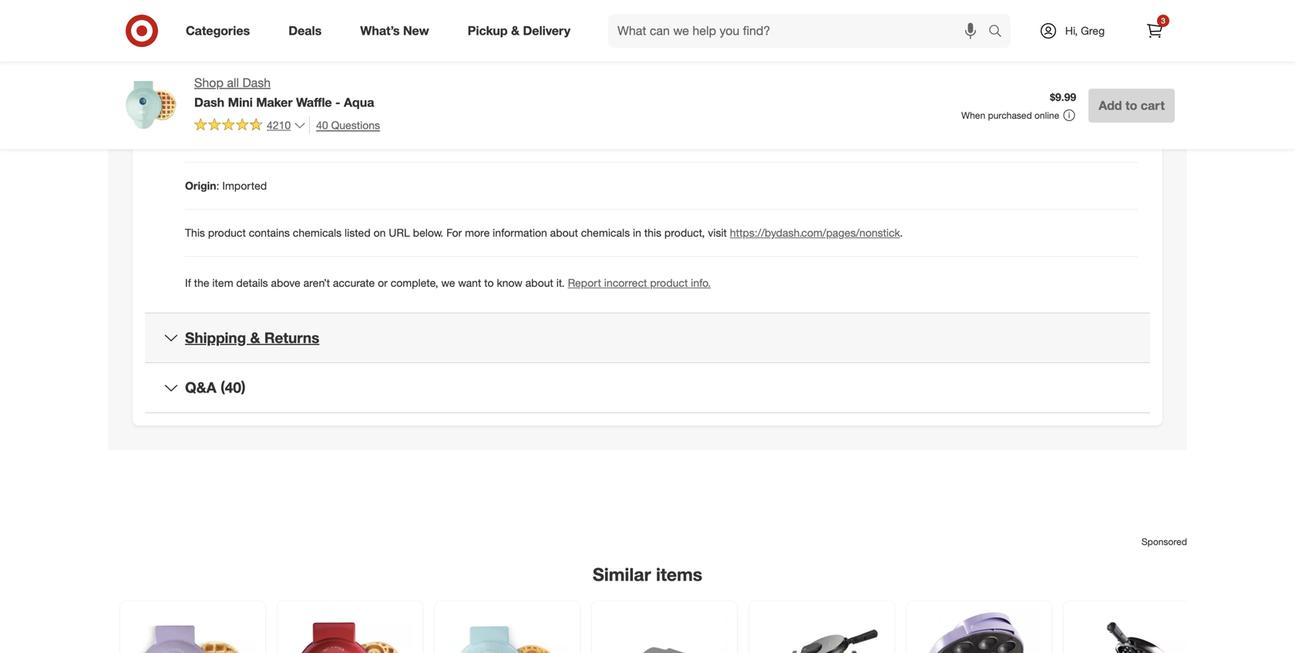 Task type: describe. For each thing, give the bounding box(es) containing it.
more
[[465, 226, 490, 240]]

1 chemicals from the left
[[293, 226, 342, 240]]

returns
[[264, 329, 320, 346]]

kitchensmith by bella rotating waffle maker image
[[759, 610, 885, 653]]

questions
[[331, 118, 380, 132]]

all
[[227, 75, 239, 90]]

origin
[[185, 179, 216, 193]]

aqua
[[344, 95, 374, 110]]

when
[[962, 109, 986, 121]]

shop all dash dash mini maker waffle - aqua
[[194, 75, 374, 110]]

aren't
[[303, 276, 330, 290]]

in
[[633, 226, 641, 240]]

dash gingerbread mini waffle maker image
[[287, 610, 413, 653]]

origin : imported
[[185, 179, 267, 193]]

what's
[[360, 23, 400, 38]]

categories link
[[173, 14, 269, 48]]

or
[[378, 276, 388, 290]]

(dpci)
[[255, 132, 288, 146]]

accurate
[[333, 276, 375, 290]]

product,
[[665, 226, 705, 240]]

hi, greg
[[1066, 24, 1105, 37]]

52912898
[[216, 38, 265, 51]]

below
[[413, 226, 441, 240]]

0752
[[332, 132, 356, 146]]

report
[[568, 276, 601, 290]]

image of dash mini maker waffle - aqua image
[[120, 74, 182, 136]]

item
[[212, 276, 233, 290]]

q&a (40) button
[[145, 363, 1150, 412]]

contains
[[249, 226, 290, 240]]

know
[[497, 276, 523, 290]]

1 vertical spatial dash
[[194, 95, 224, 110]]

online
[[1035, 109, 1060, 121]]

40 questions
[[316, 118, 380, 132]]

1 horizontal spatial product
[[650, 276, 688, 290]]

add to cart button
[[1089, 89, 1175, 122]]

4210
[[267, 118, 291, 132]]

it.
[[556, 276, 565, 290]]

hi,
[[1066, 24, 1078, 37]]

dash snowman mini waffle maker - blue image
[[444, 610, 571, 653]]

for
[[447, 226, 462, 240]]

q&a (40)
[[185, 379, 246, 396]]

oster diamondforce nonstick flip waffle maker - silver image
[[1073, 610, 1200, 653]]

mini
[[228, 95, 253, 110]]

visit
[[708, 226, 727, 240]]

greg
[[1081, 24, 1105, 37]]

shipping
[[185, 329, 246, 346]]

this
[[185, 226, 205, 240]]

2 . from the left
[[900, 226, 903, 240]]

item number (dpci) : 072-04-0752
[[185, 132, 356, 146]]

add
[[1099, 98, 1122, 113]]

what's new
[[360, 23, 429, 38]]

$9.99
[[1050, 90, 1077, 104]]

if the item details above aren't accurate or complete, we want to know about it. report incorrect product info.
[[185, 276, 711, 290]]

maker
[[256, 95, 293, 110]]

cart
[[1141, 98, 1165, 113]]

: left imported
[[216, 179, 219, 193]]

waffle
[[296, 95, 332, 110]]

-
[[335, 95, 340, 110]]

if
[[185, 276, 191, 290]]

0 horizontal spatial to
[[484, 276, 494, 290]]

delivery
[[523, 23, 571, 38]]

info.
[[691, 276, 711, 290]]

3 link
[[1138, 14, 1172, 48]]



Task type: locate. For each thing, give the bounding box(es) containing it.
856757006426
[[214, 85, 286, 98]]

product right this
[[208, 226, 246, 240]]

0 vertical spatial dash
[[243, 75, 271, 90]]

: left 072-
[[288, 132, 291, 146]]

1 horizontal spatial chemicals
[[581, 226, 630, 240]]

0 horizontal spatial chemicals
[[293, 226, 342, 240]]

& left "returns"
[[250, 329, 260, 346]]

complete,
[[391, 276, 438, 290]]

.
[[441, 226, 444, 240], [900, 226, 903, 240]]

1 vertical spatial product
[[650, 276, 688, 290]]

072-
[[294, 132, 316, 146]]

chemicals
[[293, 226, 342, 240], [581, 226, 630, 240]]

dash mini waffle maker - lilac image
[[130, 610, 256, 653]]

categories
[[186, 23, 250, 38]]

1 . from the left
[[441, 226, 444, 240]]

: 52912898
[[210, 38, 265, 51]]

: left 52912898
[[210, 38, 213, 51]]

item
[[185, 132, 208, 146]]

product
[[208, 226, 246, 240], [650, 276, 688, 290]]

& for pickup
[[511, 23, 520, 38]]

1 vertical spatial to
[[484, 276, 494, 290]]

chemicals left listed
[[293, 226, 342, 240]]

https://bydash.com/pages/nonstick
[[730, 226, 900, 240]]

purchased
[[988, 109, 1032, 121]]

&
[[511, 23, 520, 38], [250, 329, 260, 346]]

: left all at top
[[208, 85, 211, 98]]

shipping & returns button
[[145, 313, 1150, 362]]

search
[[982, 25, 1019, 40]]

1 vertical spatial about
[[526, 276, 553, 290]]

new
[[403, 23, 429, 38]]

items
[[656, 564, 703, 585]]

information
[[493, 226, 547, 240]]

imported
[[222, 179, 267, 193]]

product left info.
[[650, 276, 688, 290]]

1 horizontal spatial dash
[[243, 75, 271, 90]]

pickup
[[468, 23, 508, 38]]

dash right all at top
[[243, 75, 271, 90]]

when purchased online
[[962, 109, 1060, 121]]

we
[[441, 276, 455, 290]]

similar
[[593, 564, 651, 585]]

dash no-drip nonstick belgian waffle maker - graphite image
[[601, 610, 728, 653]]

0 vertical spatial product
[[208, 226, 246, 240]]

to right want
[[484, 276, 494, 290]]

to right add
[[1126, 98, 1138, 113]]

on
[[374, 226, 386, 240]]

this
[[644, 226, 662, 240]]

details
[[236, 276, 268, 290]]

deals link
[[275, 14, 341, 48]]

upc
[[185, 85, 208, 98]]

report incorrect product info. button
[[568, 275, 711, 291]]

number
[[211, 132, 252, 146]]

0 vertical spatial about
[[550, 226, 578, 240]]

to inside button
[[1126, 98, 1138, 113]]

3
[[1161, 16, 1166, 25]]

0 horizontal spatial product
[[208, 226, 246, 240]]

want
[[458, 276, 481, 290]]

add to cart
[[1099, 98, 1165, 113]]

incorrect
[[604, 276, 647, 290]]

q&a
[[185, 379, 217, 396]]

url
[[389, 226, 410, 240]]

1 horizontal spatial .
[[900, 226, 903, 240]]

4210 link
[[194, 116, 306, 135]]

similar items region
[[108, 475, 1209, 653]]

about
[[550, 226, 578, 240], [526, 276, 553, 290]]

40
[[316, 118, 328, 132]]

pickup & delivery link
[[455, 14, 590, 48]]

40 questions link
[[309, 116, 380, 134]]

2 chemicals from the left
[[581, 226, 630, 240]]

0 vertical spatial to
[[1126, 98, 1138, 113]]

shipping & returns
[[185, 329, 320, 346]]

about right information
[[550, 226, 578, 240]]

1 horizontal spatial to
[[1126, 98, 1138, 113]]

chemicals left in
[[581, 226, 630, 240]]

dash
[[243, 75, 271, 90], [194, 95, 224, 110]]

What can we help you find? suggestions appear below search field
[[608, 14, 992, 48]]

shop
[[194, 75, 224, 90]]

0 horizontal spatial &
[[250, 329, 260, 346]]

04-
[[316, 132, 332, 146]]

search button
[[982, 14, 1019, 51]]

listed
[[345, 226, 371, 240]]

0 horizontal spatial .
[[441, 226, 444, 240]]

1 vertical spatial &
[[250, 329, 260, 346]]

the
[[194, 276, 209, 290]]

& inside dropdown button
[[250, 329, 260, 346]]

upc : 856757006426
[[185, 85, 286, 98]]

this product contains chemicals listed on url below . for more information about chemicals in this product, visit https://bydash.com/pages/nonstick .
[[185, 226, 903, 240]]

to
[[1126, 98, 1138, 113], [484, 276, 494, 290]]

above
[[271, 276, 300, 290]]

& right pickup
[[511, 23, 520, 38]]

(40)
[[221, 379, 246, 396]]

dash down the shop
[[194, 95, 224, 110]]

0 horizontal spatial dash
[[194, 95, 224, 110]]

deals
[[289, 23, 322, 38]]

what's new link
[[347, 14, 448, 48]]

https://bydash.com/pages/nonstick link
[[730, 226, 900, 240]]

brentwood cake pop maker in purple image
[[916, 610, 1042, 653]]

similar items
[[593, 564, 703, 585]]

about left it.
[[526, 276, 553, 290]]

1 horizontal spatial &
[[511, 23, 520, 38]]

sponsored
[[1142, 536, 1187, 547]]

0 vertical spatial &
[[511, 23, 520, 38]]

& for shipping
[[250, 329, 260, 346]]

pickup & delivery
[[468, 23, 571, 38]]



Task type: vqa. For each thing, say whether or not it's contained in the screenshot.
Dash No-Drip Nonstick Belgian Waffle Maker - Graphite image
yes



